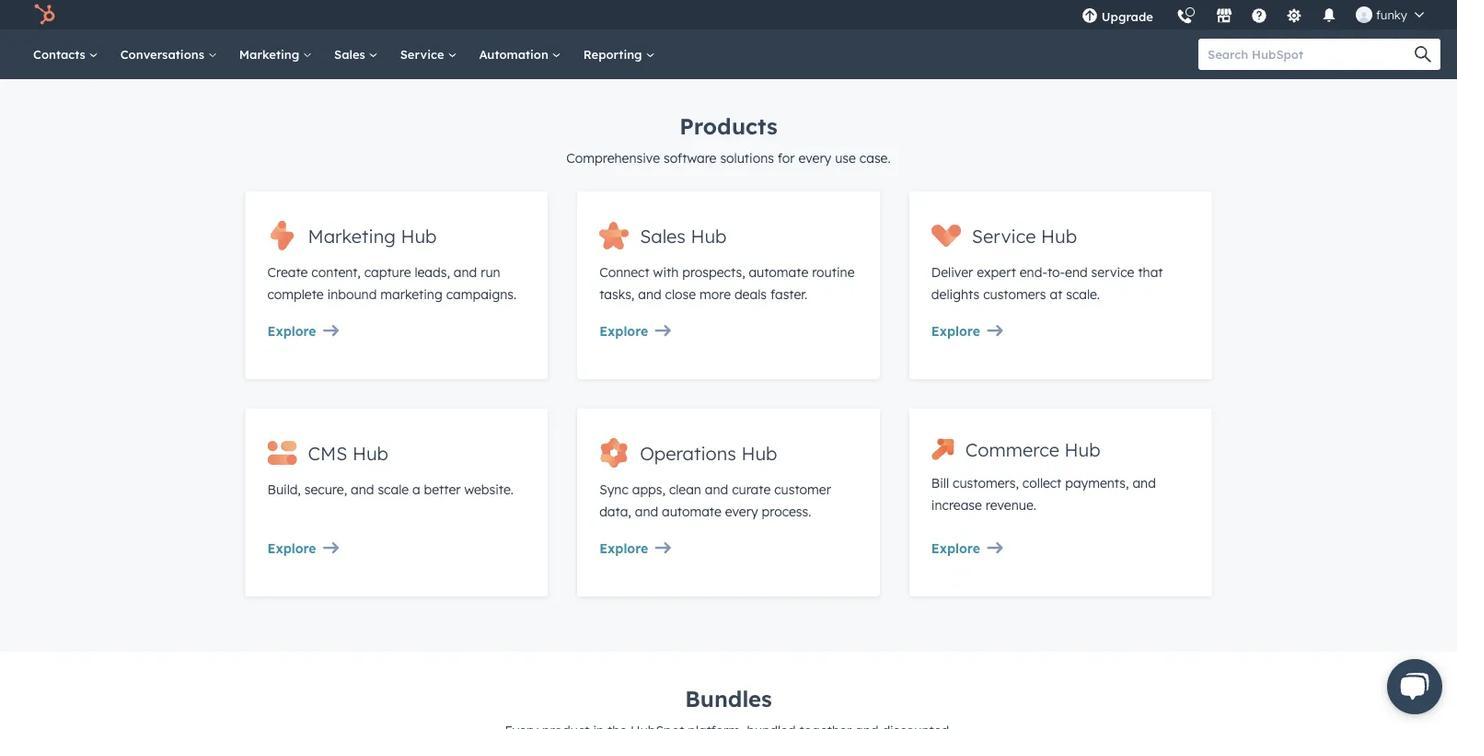 Task type: vqa. For each thing, say whether or not it's contained in the screenshot.
"explore" link
yes



Task type: locate. For each thing, give the bounding box(es) containing it.
service right the sales link at the left top
[[400, 47, 448, 62]]

marketing
[[239, 47, 303, 62], [308, 224, 396, 247]]

automate up faster. at right
[[749, 264, 809, 280]]

1 horizontal spatial marketing
[[308, 224, 396, 247]]

explore link down bill customers, collect payments, and increase revenue. on the bottom of the page
[[932, 538, 1190, 560]]

complete
[[268, 286, 324, 303]]

service inside 'main content'
[[972, 224, 1036, 247]]

and down with
[[638, 286, 662, 303]]

automate
[[749, 264, 809, 280], [662, 504, 722, 520]]

hub
[[401, 224, 437, 247], [691, 224, 727, 247], [1042, 224, 1078, 247], [1065, 438, 1101, 461], [353, 442, 389, 465], [742, 442, 778, 465]]

prospects,
[[683, 264, 746, 280]]

and down the apps,
[[635, 504, 659, 520]]

hub up leads,
[[401, 224, 437, 247]]

1 vertical spatial automate
[[662, 504, 722, 520]]

sales inside 'main content'
[[640, 224, 686, 247]]

sales for sales hub
[[640, 224, 686, 247]]

that
[[1139, 264, 1164, 280]]

contacts
[[33, 47, 89, 62]]

and left run
[[454, 264, 477, 280]]

0 horizontal spatial marketing
[[239, 47, 303, 62]]

hubspot image
[[33, 4, 55, 26]]

funky button
[[1345, 0, 1436, 29]]

end
[[1066, 264, 1088, 280]]

hub up payments, at bottom
[[1065, 438, 1101, 461]]

explore down 'increase'
[[932, 541, 981, 557]]

solutions
[[721, 150, 774, 166]]

marketing for marketing
[[239, 47, 303, 62]]

0 horizontal spatial every
[[726, 504, 759, 520]]

customers,
[[953, 475, 1019, 491]]

and left the scale
[[351, 482, 374, 498]]

routine
[[812, 264, 855, 280]]

0 vertical spatial service
[[400, 47, 448, 62]]

campaigns.
[[446, 286, 517, 303]]

1 horizontal spatial service
[[972, 224, 1036, 247]]

products
[[680, 112, 778, 140]]

upgrade image
[[1082, 8, 1099, 25]]

0 vertical spatial every
[[799, 150, 832, 166]]

funky
[[1377, 7, 1408, 22]]

explore link down the scale
[[268, 538, 526, 560]]

hub for commerce hub
[[1065, 438, 1101, 461]]

marketing inside "marketing" link
[[239, 47, 303, 62]]

main content
[[0, 79, 1458, 729]]

at
[[1050, 286, 1063, 303]]

automate down clean
[[662, 504, 722, 520]]

hub up curate
[[742, 442, 778, 465]]

explore down 'build,'
[[268, 541, 316, 557]]

service for service
[[400, 47, 448, 62]]

marketing hub
[[308, 224, 437, 247]]

explore link down marketing
[[268, 321, 526, 343]]

connect with prospects, automate routine tasks, and close more deals faster.
[[600, 264, 855, 303]]

customer
[[775, 482, 832, 498]]

explore down data,
[[600, 541, 649, 557]]

0 vertical spatial automate
[[749, 264, 809, 280]]

sync
[[600, 482, 629, 498]]

marketing left the sales link at the left top
[[239, 47, 303, 62]]

sales hub
[[640, 224, 727, 247]]

and
[[454, 264, 477, 280], [638, 286, 662, 303], [1133, 475, 1157, 491], [351, 482, 374, 498], [705, 482, 729, 498], [635, 504, 659, 520]]

0 horizontal spatial service
[[400, 47, 448, 62]]

website.
[[465, 482, 514, 498]]

explore down delights
[[932, 323, 981, 339]]

and right clean
[[705, 482, 729, 498]]

automation link
[[468, 29, 573, 79]]

build, secure, and scale a better website.
[[268, 482, 514, 498]]

explore down complete at top
[[268, 323, 316, 339]]

explore for sales hub
[[600, 323, 649, 339]]

automate inside connect with prospects, automate routine tasks, and close more deals faster.
[[749, 264, 809, 280]]

sales right "marketing" link
[[334, 47, 369, 62]]

explore link down the more
[[600, 321, 858, 343]]

service link
[[389, 29, 468, 79]]

explore link
[[268, 321, 526, 343], [600, 321, 858, 343], [932, 321, 1190, 343], [268, 538, 526, 560], [600, 538, 858, 560], [932, 538, 1190, 560]]

every
[[799, 150, 832, 166], [726, 504, 759, 520]]

marketing up content,
[[308, 224, 396, 247]]

every inside sync apps, clean and curate customer data, and automate every process.
[[726, 504, 759, 520]]

1 horizontal spatial every
[[799, 150, 832, 166]]

service
[[400, 47, 448, 62], [972, 224, 1036, 247]]

tasks,
[[600, 286, 635, 303]]

1 vertical spatial every
[[726, 504, 759, 520]]

end-
[[1020, 264, 1048, 280]]

hub for sales hub
[[691, 224, 727, 247]]

apps,
[[632, 482, 666, 498]]

hub for cms hub
[[353, 442, 389, 465]]

to-
[[1048, 264, 1066, 280]]

1 vertical spatial sales
[[640, 224, 686, 247]]

and right payments, at bottom
[[1133, 475, 1157, 491]]

deals
[[735, 286, 767, 303]]

1 horizontal spatial sales
[[640, 224, 686, 247]]

close
[[666, 286, 696, 303]]

0 horizontal spatial sales
[[334, 47, 369, 62]]

and inside connect with prospects, automate routine tasks, and close more deals faster.
[[638, 286, 662, 303]]

automation
[[479, 47, 552, 62]]

explore
[[268, 323, 316, 339], [600, 323, 649, 339], [932, 323, 981, 339], [268, 541, 316, 557], [600, 541, 649, 557], [932, 541, 981, 557]]

data,
[[600, 504, 632, 520]]

0 horizontal spatial automate
[[662, 504, 722, 520]]

marketing link
[[228, 29, 323, 79]]

explore for service hub
[[932, 323, 981, 339]]

explore link for cms
[[268, 538, 526, 560]]

notifications image
[[1322, 8, 1338, 25]]

conversations
[[120, 47, 208, 62]]

service inside "link"
[[400, 47, 448, 62]]

more
[[700, 286, 731, 303]]

explore link for commerce
[[932, 538, 1190, 560]]

search button
[[1406, 39, 1441, 70]]

comprehensive
[[567, 150, 660, 166]]

sales
[[334, 47, 369, 62], [640, 224, 686, 247]]

every down curate
[[726, 504, 759, 520]]

case.
[[860, 150, 891, 166]]

customers
[[984, 286, 1047, 303]]

capture
[[364, 264, 411, 280]]

hub for marketing hub
[[401, 224, 437, 247]]

every right for
[[799, 150, 832, 166]]

hub up build, secure, and scale a better website.
[[353, 442, 389, 465]]

explore link down at
[[932, 321, 1190, 343]]

contacts link
[[22, 29, 109, 79]]

explore link for service
[[932, 321, 1190, 343]]

expert
[[977, 264, 1017, 280]]

secure,
[[305, 482, 347, 498]]

notifications button
[[1314, 0, 1345, 29]]

hub up prospects,
[[691, 224, 727, 247]]

service up expert
[[972, 224, 1036, 247]]

marketplaces image
[[1217, 8, 1233, 25]]

1 vertical spatial marketing
[[308, 224, 396, 247]]

main content containing products
[[0, 79, 1458, 729]]

marketing
[[381, 286, 443, 303]]

explore down the tasks,
[[600, 323, 649, 339]]

explore link down sync apps, clean and curate customer data, and automate every process.
[[600, 538, 858, 560]]

with
[[654, 264, 679, 280]]

0 vertical spatial marketing
[[239, 47, 303, 62]]

comprehensive software solutions for every use case.
[[567, 150, 891, 166]]

hub for operations hub
[[742, 442, 778, 465]]

1 vertical spatial service
[[972, 224, 1036, 247]]

sales link
[[323, 29, 389, 79]]

sales up with
[[640, 224, 686, 247]]

hub for service hub
[[1042, 224, 1078, 247]]

collect
[[1023, 475, 1062, 491]]

commerce hub
[[966, 438, 1101, 461]]

0 vertical spatial sales
[[334, 47, 369, 62]]

and inside bill customers, collect payments, and increase revenue.
[[1133, 475, 1157, 491]]

reporting
[[584, 47, 646, 62]]

hub up "to-"
[[1042, 224, 1078, 247]]

explore for cms hub
[[268, 541, 316, 557]]

menu
[[1071, 0, 1436, 36]]

1 horizontal spatial automate
[[749, 264, 809, 280]]



Task type: describe. For each thing, give the bounding box(es) containing it.
and inside create content, capture leads, and run complete inbound marketing campaigns.
[[454, 264, 477, 280]]

payments,
[[1066, 475, 1130, 491]]

commerce
[[966, 438, 1060, 461]]

menu containing funky
[[1071, 0, 1436, 36]]

conversations link
[[109, 29, 228, 79]]

help button
[[1244, 0, 1275, 29]]

curate
[[732, 482, 771, 498]]

funky town image
[[1357, 6, 1373, 23]]

operations hub
[[640, 442, 778, 465]]

scale
[[378, 482, 409, 498]]

search image
[[1416, 46, 1432, 63]]

scale.
[[1067, 286, 1101, 303]]

sync apps, clean and curate customer data, and automate every process.
[[600, 482, 832, 520]]

explore for operations hub
[[600, 541, 649, 557]]

explore link for marketing
[[268, 321, 526, 343]]

create
[[268, 264, 308, 280]]

connect
[[600, 264, 650, 280]]

automate inside sync apps, clean and curate customer data, and automate every process.
[[662, 504, 722, 520]]

service for service hub
[[972, 224, 1036, 247]]

a
[[413, 482, 421, 498]]

software
[[664, 150, 717, 166]]

cms hub
[[308, 442, 389, 465]]

settings image
[[1287, 8, 1303, 25]]

process.
[[762, 504, 812, 520]]

clean
[[669, 482, 702, 498]]

calling icon button
[[1170, 2, 1201, 29]]

bill customers, collect payments, and increase revenue.
[[932, 475, 1157, 513]]

Search HubSpot search field
[[1199, 39, 1425, 70]]

revenue.
[[986, 497, 1037, 513]]

increase
[[932, 497, 983, 513]]

service hub
[[972, 224, 1078, 247]]

calling icon image
[[1177, 9, 1194, 26]]

faster.
[[771, 286, 808, 303]]

chat widget region
[[1358, 641, 1458, 729]]

sales for sales
[[334, 47, 369, 62]]

run
[[481, 264, 501, 280]]

deliver
[[932, 264, 974, 280]]

settings link
[[1275, 0, 1314, 29]]

reporting link
[[573, 29, 666, 79]]

service
[[1092, 264, 1135, 280]]

explore for commerce hub
[[932, 541, 981, 557]]

use
[[836, 150, 856, 166]]

marketing for marketing hub
[[308, 224, 396, 247]]

bundles
[[685, 685, 773, 713]]

content,
[[312, 264, 361, 280]]

delights
[[932, 286, 980, 303]]

leads,
[[415, 264, 450, 280]]

build,
[[268, 482, 301, 498]]

marketplaces button
[[1205, 0, 1244, 29]]

deliver expert end-to-end service that delights customers at scale.
[[932, 264, 1164, 303]]

operations
[[640, 442, 737, 465]]

explore link for operations
[[600, 538, 858, 560]]

better
[[424, 482, 461, 498]]

for
[[778, 150, 795, 166]]

create content, capture leads, and run complete inbound marketing campaigns.
[[268, 264, 517, 303]]

bill
[[932, 475, 950, 491]]

cms
[[308, 442, 348, 465]]

explore for marketing hub
[[268, 323, 316, 339]]

upgrade
[[1102, 9, 1154, 24]]

inbound
[[328, 286, 377, 303]]

hubspot link
[[22, 4, 69, 26]]

explore link for sales
[[600, 321, 858, 343]]

help image
[[1252, 8, 1268, 25]]



